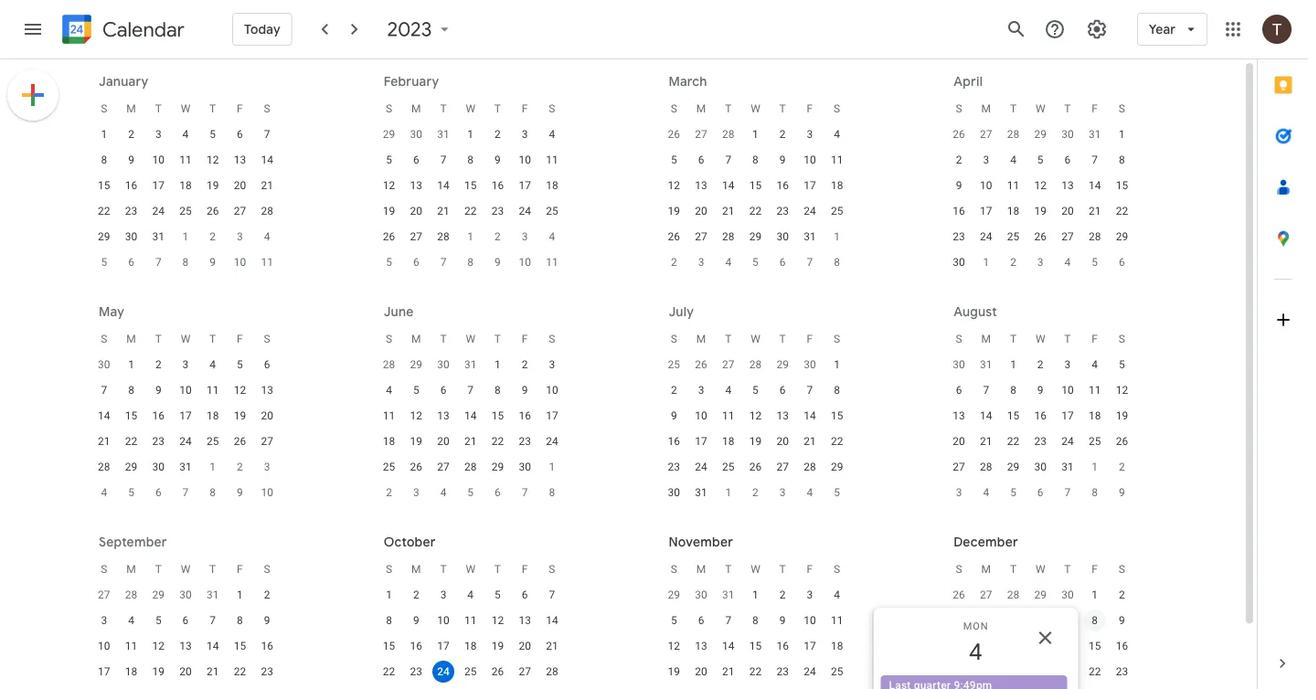 Task type: describe. For each thing, give the bounding box(es) containing it.
27 up may 4 element
[[1062, 230, 1074, 243]]

may 4 element
[[1057, 251, 1079, 273]]

21 inside june grid
[[464, 435, 477, 448]]

september 8 element
[[1084, 482, 1106, 504]]

february
[[384, 73, 439, 90]]

8 inside march 8 element
[[467, 256, 474, 269]]

october 31 element
[[717, 584, 739, 606]]

26 element up april 2 element
[[663, 226, 685, 248]]

13 inside 'august' grid
[[953, 410, 965, 422]]

june grid
[[376, 326, 566, 506]]

m for april
[[981, 102, 991, 115]]

august 5 element
[[826, 482, 848, 504]]

11 inside the april grid
[[1007, 179, 1020, 192]]

26 inside the january grid
[[207, 205, 219, 218]]

2 right the april 30 element
[[155, 358, 161, 371]]

november
[[669, 534, 733, 550]]

30 element up february 6 element
[[120, 226, 142, 248]]

31 element inside 'august' grid
[[1057, 456, 1079, 478]]

march 3 element
[[514, 226, 536, 248]]

august 1 element
[[717, 482, 739, 504]]

30 for the april 30 element
[[98, 358, 110, 371]]

2 down january
[[128, 128, 134, 141]]

2 inside september grid
[[264, 589, 270, 602]]

13 inside the january grid
[[234, 154, 246, 166]]

april
[[954, 73, 983, 90]]

30 for october 30 element
[[695, 589, 707, 602]]

april grid
[[945, 96, 1136, 275]]

30 element up april 6 element at the top right of page
[[772, 226, 794, 248]]

17 inside the january grid
[[152, 179, 165, 192]]

26 element up july 3 element
[[405, 456, 427, 478]]

23 element inside "november" "grid"
[[772, 661, 794, 683]]

6 inside october 'grid'
[[522, 589, 528, 602]]

27 element up may 4 element
[[1057, 226, 1079, 248]]

30 element up june 6 element
[[147, 456, 169, 478]]

february 3 element
[[229, 226, 251, 248]]

june 3 element
[[256, 456, 278, 478]]

23 inside july grid
[[668, 461, 680, 474]]

31 for october 31 element
[[722, 589, 735, 602]]

2 right january 31 element
[[495, 128, 501, 141]]

12 inside may grid
[[234, 384, 246, 397]]

27 element up july 4 element
[[432, 456, 454, 478]]

31 for 31 'element' over april 7 element
[[804, 230, 816, 243]]

september 9 element
[[1111, 482, 1133, 504]]

18 inside december grid
[[980, 666, 992, 678]]

15 for 15 "element" inside the 'august' grid
[[1007, 410, 1020, 422]]

4 inside october 'grid'
[[467, 589, 474, 602]]

m for may
[[126, 333, 136, 346]]

december grid
[[945, 557, 1136, 689]]

m for january
[[126, 102, 136, 115]]

1 right february 28 'element'
[[752, 128, 759, 141]]

17 inside the april grid
[[980, 205, 992, 218]]

29 element up august 5 element
[[826, 456, 848, 478]]

6 inside september grid
[[182, 614, 189, 627]]

30 for june 30 element
[[804, 358, 816, 371]]

m for october
[[411, 563, 421, 576]]

17 inside june grid
[[546, 410, 558, 422]]

15 for 15 "element" within the march "grid"
[[749, 179, 762, 192]]

row group for april
[[945, 122, 1136, 275]]

f for january
[[237, 102, 243, 115]]

june 30 element
[[799, 354, 821, 376]]

f for may
[[237, 333, 243, 346]]

14 inside 'august' grid
[[980, 410, 992, 422]]

26 right the june 25 element
[[695, 358, 707, 371]]

28 inside september grid
[[125, 589, 137, 602]]

march 27 element
[[975, 123, 997, 145]]

6 inside july grid
[[780, 384, 786, 397]]

11 inside june grid
[[383, 410, 395, 422]]

18 inside "november" "grid"
[[831, 640, 843, 653]]

june 9 element
[[229, 482, 251, 504]]

july 2 element
[[378, 482, 400, 504]]

april 2 element
[[663, 251, 685, 273]]

row group for october
[[376, 582, 566, 689]]

18 inside september grid
[[125, 666, 137, 678]]

26 element up 'september 2' element
[[1111, 431, 1133, 453]]

april 4 element
[[717, 251, 739, 273]]

row group for july
[[660, 352, 851, 506]]

27 up april 3 element
[[695, 230, 707, 243]]

18 inside february grid
[[546, 179, 558, 192]]

14 inside the april grid
[[1089, 179, 1101, 192]]

29 element up may 6 element at right
[[1111, 226, 1133, 248]]

1 up "june 8" 'element'
[[210, 461, 216, 474]]

19 inside may grid
[[234, 410, 246, 422]]

9 inside december grid
[[1119, 614, 1125, 627]]

f for march
[[807, 102, 813, 115]]

january grid
[[91, 96, 281, 275]]

june 29 element
[[772, 354, 794, 376]]

5 inside june 5 element
[[128, 486, 134, 499]]

19 inside september grid
[[152, 666, 165, 678]]

2 down the june 25 element
[[671, 384, 677, 397]]

23 inside the january grid
[[125, 205, 137, 218]]

april 8 element
[[826, 251, 848, 273]]

18 inside march "grid"
[[831, 179, 843, 192]]

9 inside june grid
[[522, 384, 528, 397]]

30 for 30 element on the left of august 1 element on the bottom right of page
[[668, 486, 680, 499]]

row group for january
[[91, 122, 281, 275]]

26 up may 3 element
[[1034, 230, 1047, 243]]

15 element inside march "grid"
[[745, 175, 767, 197]]

june 1 element
[[202, 456, 224, 478]]

october 30 element
[[690, 584, 712, 606]]

1 left august 2 element
[[725, 486, 731, 499]]

28 inside 'element'
[[722, 128, 735, 141]]

october
[[384, 534, 436, 550]]

21 inside the january grid
[[261, 179, 273, 192]]

march
[[669, 73, 707, 90]]

30 element up july 7 element
[[514, 456, 536, 478]]

may grid
[[91, 326, 281, 506]]

3 inside october 'grid'
[[440, 589, 446, 602]]

24 inside june grid
[[546, 435, 558, 448]]

february 8 element
[[175, 251, 197, 273]]

july 31 element
[[975, 354, 997, 376]]

september
[[99, 534, 167, 550]]

1 right january 31 element
[[467, 128, 474, 141]]

w for june
[[466, 333, 475, 346]]

may 2 element
[[1002, 251, 1024, 273]]

19 inside the january grid
[[207, 179, 219, 192]]

26 element up august 2 element
[[745, 456, 767, 478]]

14 inside june grid
[[464, 410, 477, 422]]

13 inside june grid
[[437, 410, 450, 422]]

14 element inside october 'grid'
[[541, 610, 563, 632]]

march 1 element
[[460, 226, 482, 248]]

7 element
[[1057, 610, 1079, 632]]

29 for the march 29 element
[[1034, 128, 1047, 141]]

16 inside february grid
[[492, 179, 504, 192]]

13 inside "november" "grid"
[[695, 640, 707, 653]]

31 for 31 'element' within the january grid
[[152, 230, 165, 243]]

july 6 element
[[487, 482, 509, 504]]

29 for 29 element over june 5 element
[[125, 461, 137, 474]]

15 element inside the april grid
[[1111, 175, 1133, 197]]

4 link
[[958, 634, 994, 670]]

june 6 element
[[147, 482, 169, 504]]

29 for november 29 element at the right of the page
[[1034, 589, 1047, 602]]

26 element up may 3 element
[[1030, 226, 1052, 248]]

29 for october 29 element
[[668, 589, 680, 602]]

15 for 15 "element" in july grid
[[831, 410, 843, 422]]

november 27 element
[[975, 584, 997, 606]]

w for october
[[466, 563, 475, 576]]

19 inside july grid
[[749, 435, 762, 448]]

29 for 29 element over 'april 5' element
[[749, 230, 762, 243]]

june 26 element
[[690, 354, 712, 376]]

20 inside march "grid"
[[695, 205, 707, 218]]

30 for may 30 element
[[437, 358, 450, 371]]

29 for january 29 element
[[383, 128, 395, 141]]

8 inside "september 8" element
[[1092, 486, 1098, 499]]

today button
[[232, 7, 292, 51]]

august grid
[[945, 326, 1136, 506]]

25 inside february grid
[[546, 205, 558, 218]]

11 inside may grid
[[207, 384, 219, 397]]

20 inside the january grid
[[234, 179, 246, 192]]

29 for june 29 element
[[777, 358, 789, 371]]

may 28 element
[[378, 354, 400, 376]]

11 inside july grid
[[722, 410, 735, 422]]

february 10 element
[[229, 251, 251, 273]]

31 element inside the january grid
[[147, 226, 169, 248]]

12 inside "november" "grid"
[[668, 640, 680, 653]]

1 up march 8 element
[[467, 230, 474, 243]]

30 for 30 element above february 6 element
[[125, 230, 137, 243]]

31 for 31 'element' inside the 'august' grid
[[1062, 461, 1074, 474]]

12 inside 'august' grid
[[1116, 384, 1128, 397]]

8 inside october 'grid'
[[386, 614, 392, 627]]

27 inside may grid
[[261, 435, 273, 448]]

f for august
[[1092, 333, 1098, 346]]

30 element left august 1 element on the bottom right of page
[[663, 482, 685, 504]]

w for february
[[466, 102, 475, 115]]

1 right the april 30 element
[[128, 358, 134, 371]]

march 10 element
[[514, 251, 536, 273]]

9 inside march "grid"
[[780, 154, 786, 166]]

18 inside july grid
[[722, 435, 735, 448]]

2 inside june 2 element
[[237, 461, 243, 474]]

2 inside february 2 element
[[210, 230, 216, 243]]

4 cell
[[973, 608, 1000, 634]]

main drawer image
[[22, 18, 44, 40]]

31 element up june 7 element
[[175, 456, 197, 478]]

may 6 element
[[1111, 251, 1133, 273]]

2 inside "may 2" element
[[1010, 256, 1016, 269]]

2023
[[387, 16, 432, 42]]

1 right may 31 element
[[495, 358, 501, 371]]

29 element up 'april 5' element
[[745, 226, 767, 248]]

august 29 element
[[147, 584, 169, 606]]

january 29 element
[[378, 123, 400, 145]]

2 right may 31 element
[[522, 358, 528, 371]]

1 inside "element"
[[834, 230, 840, 243]]

june 5 element
[[120, 482, 142, 504]]

calendar heading
[[99, 17, 185, 43]]

1 right june 30 element
[[834, 358, 840, 371]]

15 element inside 'august' grid
[[1002, 405, 1024, 427]]

30 for 30 element above september 6 element
[[1034, 461, 1047, 474]]

26 left february 27 element at the right of the page
[[668, 128, 680, 141]]

february 7 element
[[147, 251, 169, 273]]

2 inside august 2 element
[[752, 486, 759, 499]]

m for february
[[411, 102, 421, 115]]

july 5 element
[[460, 482, 482, 504]]

may 29 element
[[405, 354, 427, 376]]

february 6 element
[[120, 251, 142, 273]]

29 element up june 5 element
[[120, 456, 142, 478]]

23 inside the april grid
[[953, 230, 965, 243]]

row group for may
[[91, 352, 281, 506]]

february 2 element
[[202, 226, 224, 248]]

f for july
[[807, 333, 813, 346]]

january 31 element
[[432, 123, 454, 145]]

30 element up september 6 element
[[1030, 456, 1052, 478]]

w for january
[[181, 102, 190, 115]]

20 inside june grid
[[437, 435, 450, 448]]

26 element up february 2 element
[[202, 200, 224, 222]]

28 inside may grid
[[98, 461, 110, 474]]

june 2 element
[[229, 456, 251, 478]]

15 for 15 "element" inside may grid
[[125, 410, 137, 422]]

november 30 element
[[1057, 584, 1079, 606]]

17 inside september grid
[[98, 666, 110, 678]]

1 inside december grid
[[1092, 589, 1098, 602]]

1 inside october 'grid'
[[386, 589, 392, 602]]

m for july
[[696, 333, 706, 346]]

july
[[669, 304, 694, 320]]

27 element up august 3 element
[[772, 456, 794, 478]]

27 inside june grid
[[437, 461, 450, 474]]

24 inside may grid
[[179, 435, 192, 448]]

27 element up september 3 element
[[948, 456, 970, 478]]

15 for 15 "element" within the january grid
[[98, 179, 110, 192]]

27 element up february 3 element
[[229, 200, 251, 222]]

2 inside march 2 element
[[495, 230, 501, 243]]

m for june
[[411, 333, 421, 346]]

row group for december
[[945, 582, 1136, 689]]

29 element up february 5 element
[[93, 226, 115, 248]]

18 inside june grid
[[383, 435, 395, 448]]

february 9 element
[[202, 251, 224, 273]]

february 27 element
[[690, 123, 712, 145]]

row group for august
[[945, 352, 1136, 506]]

june 8 element
[[202, 482, 224, 504]]

31 element left august 1 element on the bottom right of page
[[690, 482, 712, 504]]

february grid
[[376, 96, 566, 275]]

february 28 element
[[717, 123, 739, 145]]

today
[[244, 21, 280, 37]]

march 26 element
[[948, 123, 970, 145]]

w for july
[[751, 333, 760, 346]]

20 inside december grid
[[1034, 666, 1047, 678]]

row containing 7
[[91, 378, 281, 403]]

10 inside 'august' grid
[[1062, 384, 1074, 397]]

february 4 element
[[256, 226, 278, 248]]

august 28 element
[[120, 584, 142, 606]]

24 inside 'august' grid
[[1062, 435, 1074, 448]]

9 inside october 'grid'
[[413, 614, 419, 627]]

4 inside mon 4
[[968, 637, 981, 667]]

march 2 element
[[487, 226, 509, 248]]

15 element inside september grid
[[229, 635, 251, 657]]

5 inside october 'grid'
[[495, 589, 501, 602]]

13 inside march "grid"
[[695, 179, 707, 192]]

september 5 element
[[1002, 482, 1024, 504]]

13 inside december grid
[[1034, 640, 1047, 653]]

5 inside september 5 element
[[1010, 486, 1016, 499]]

30 for the 'january 30' element
[[410, 128, 422, 141]]

june
[[384, 304, 414, 320]]

march grid
[[660, 96, 851, 275]]

2 down 'march 26' "element"
[[956, 154, 962, 166]]

2 right february 28 'element'
[[780, 128, 786, 141]]

12 inside the april grid
[[1034, 179, 1047, 192]]

june 7 element
[[175, 482, 197, 504]]

f for october
[[522, 563, 528, 576]]

support image
[[1044, 18, 1066, 40]]

august 4 element
[[799, 482, 821, 504]]

m for september
[[126, 563, 136, 576]]

11 element inside may grid
[[202, 379, 224, 401]]

september 3 element
[[948, 482, 970, 504]]

7 inside july grid
[[807, 384, 813, 397]]

m for november
[[696, 563, 706, 576]]

24, today element
[[432, 661, 454, 683]]

april 5 element
[[745, 251, 767, 273]]

16 inside 'august' grid
[[1034, 410, 1047, 422]]

22 inside the april grid
[[1116, 205, 1128, 218]]

f for february
[[522, 102, 528, 115]]



Task type: vqa. For each thing, say whether or not it's contained in the screenshot.


Task type: locate. For each thing, give the bounding box(es) containing it.
30 inside march "grid"
[[777, 230, 789, 243]]

29 inside september grid
[[152, 589, 165, 602]]

26 up july 3 element
[[410, 461, 422, 474]]

30 for november 30 element
[[1062, 589, 1074, 602]]

1 down october
[[386, 589, 392, 602]]

23
[[125, 205, 137, 218], [492, 205, 504, 218], [777, 205, 789, 218], [953, 230, 965, 243], [152, 435, 165, 448], [519, 435, 531, 448], [1034, 435, 1047, 448], [668, 461, 680, 474], [261, 666, 273, 678], [410, 666, 422, 678], [777, 666, 789, 678], [1116, 666, 1128, 678]]

29 up 'april 5' element
[[749, 230, 762, 243]]

30 inside september grid
[[179, 589, 192, 602]]

31 inside february grid
[[437, 128, 450, 141]]

4
[[182, 128, 189, 141], [549, 128, 555, 141], [834, 128, 840, 141], [1010, 154, 1016, 166], [264, 230, 270, 243], [549, 230, 555, 243], [725, 256, 731, 269], [1065, 256, 1071, 269], [210, 358, 216, 371], [1092, 358, 1098, 371], [386, 384, 392, 397], [725, 384, 731, 397], [101, 486, 107, 499], [440, 486, 446, 499], [807, 486, 813, 499], [983, 486, 989, 499], [467, 589, 474, 602], [834, 589, 840, 602], [128, 614, 134, 627], [983, 614, 989, 627], [968, 637, 981, 667]]

march 29 element
[[1030, 123, 1052, 145]]

29 element up september 5 element
[[1002, 456, 1024, 478]]

7
[[264, 128, 270, 141], [440, 154, 446, 166], [725, 154, 731, 166], [1092, 154, 1098, 166], [155, 256, 161, 269], [440, 256, 446, 269], [807, 256, 813, 269], [101, 384, 107, 397], [467, 384, 474, 397], [807, 384, 813, 397], [983, 384, 989, 397], [182, 486, 189, 499], [522, 486, 528, 499], [1065, 486, 1071, 499], [549, 589, 555, 602], [210, 614, 216, 627], [725, 614, 731, 627]]

31 for 31 'element' on top of june 7 element
[[179, 461, 192, 474]]

december
[[954, 534, 1018, 550]]

18 inside the april grid
[[1007, 205, 1020, 218]]

30 for 30 element over april 6 element at the top right of page
[[777, 230, 789, 243]]

17
[[152, 179, 165, 192], [519, 179, 531, 192], [804, 179, 816, 192], [980, 205, 992, 218], [179, 410, 192, 422], [546, 410, 558, 422], [1062, 410, 1074, 422], [695, 435, 707, 448], [437, 640, 450, 653], [804, 640, 816, 653], [98, 666, 110, 678], [953, 666, 965, 678]]

m for march
[[696, 102, 706, 115]]

24 inside july grid
[[695, 461, 707, 474]]

w for april
[[1036, 102, 1045, 115]]

27
[[695, 128, 707, 141], [980, 128, 992, 141], [234, 205, 246, 218], [410, 230, 422, 243], [695, 230, 707, 243], [1062, 230, 1074, 243], [722, 358, 735, 371], [261, 435, 273, 448], [437, 461, 450, 474], [777, 461, 789, 474], [953, 461, 965, 474], [98, 589, 110, 602], [980, 589, 992, 602], [519, 666, 531, 678]]

26 element up june 2 element
[[229, 431, 251, 453]]

11 element
[[175, 149, 197, 171], [541, 149, 563, 171], [826, 149, 848, 171], [1002, 175, 1024, 197], [202, 379, 224, 401], [1084, 379, 1106, 401], [378, 405, 400, 427], [717, 405, 739, 427], [460, 610, 482, 632], [826, 610, 848, 632], [120, 635, 142, 657], [975, 635, 997, 657]]

mon
[[963, 620, 988, 632]]

7 inside 'element'
[[440, 256, 446, 269]]

28 inside february grid
[[437, 230, 450, 243]]

row group for february
[[376, 122, 566, 275]]

july 1 element
[[541, 456, 563, 478]]

m down october
[[411, 563, 421, 576]]

29 for may 29 element
[[410, 358, 422, 371]]

27 right 'march 26' "element"
[[980, 128, 992, 141]]

1 up february 8 "element"
[[182, 230, 189, 243]]

26 left november 27 element
[[953, 589, 965, 602]]

30 for july 30 element
[[953, 358, 965, 371]]

19 inside march "grid"
[[668, 205, 680, 218]]

27 element right 24 'cell' on the left bottom
[[514, 661, 536, 683]]

30
[[410, 128, 422, 141], [1062, 128, 1074, 141], [125, 230, 137, 243], [777, 230, 789, 243], [953, 256, 965, 269], [98, 358, 110, 371], [437, 358, 450, 371], [804, 358, 816, 371], [953, 358, 965, 371], [152, 461, 165, 474], [519, 461, 531, 474], [1034, 461, 1047, 474], [668, 486, 680, 499], [179, 589, 192, 602], [695, 589, 707, 602], [1062, 589, 1074, 602]]

30 for 30 element over july 7 element
[[519, 461, 531, 474]]

30 right january 29 element
[[410, 128, 422, 141]]

row group containing 28
[[376, 352, 566, 506]]

14
[[261, 154, 273, 166], [437, 179, 450, 192], [722, 179, 735, 192], [1089, 179, 1101, 192], [98, 410, 110, 422], [464, 410, 477, 422], [804, 410, 816, 422], [980, 410, 992, 422], [546, 614, 558, 627], [207, 640, 219, 653], [722, 640, 735, 653]]

20 inside october 'grid'
[[519, 640, 531, 653]]

27 left august 28 element at left bottom
[[98, 589, 110, 602]]

row group for june
[[376, 352, 566, 506]]

21 inside 'august' grid
[[980, 435, 992, 448]]

30 right the march 29 element
[[1062, 128, 1074, 141]]

15 for 15 "element" within october 'grid'
[[383, 640, 395, 653]]

27 right february 26 element
[[695, 128, 707, 141]]

january
[[99, 73, 149, 90]]

row containing 6
[[945, 378, 1136, 403]]

june 25 element
[[663, 354, 685, 376]]

30 up april 6 element at the top right of page
[[777, 230, 789, 243]]

october 29 element
[[663, 584, 685, 606]]

29 up june 5 element
[[125, 461, 137, 474]]

m
[[126, 102, 136, 115], [411, 102, 421, 115], [696, 102, 706, 115], [981, 102, 991, 115], [126, 333, 136, 346], [411, 333, 421, 346], [696, 333, 706, 346], [981, 333, 991, 346], [126, 563, 136, 576], [411, 563, 421, 576], [696, 563, 706, 576], [981, 563, 991, 576]]

march 5 element
[[378, 251, 400, 273]]

24 element
[[147, 200, 169, 222], [514, 200, 536, 222], [799, 200, 821, 222], [975, 226, 997, 248], [175, 431, 197, 453], [541, 431, 563, 453], [1057, 431, 1079, 453], [690, 456, 712, 478], [799, 661, 821, 683]]

w inside the january grid
[[181, 102, 190, 115]]

15 for 15 "element" inside "november" "grid"
[[749, 640, 762, 653]]

settings menu image
[[1086, 18, 1108, 40]]

14 inside september grid
[[207, 640, 219, 653]]

row containing 10
[[91, 634, 281, 659]]

29 inside december grid
[[1034, 589, 1047, 602]]

23 inside 'august' grid
[[1034, 435, 1047, 448]]

29 for 29 element on top of july 6 element
[[492, 461, 504, 474]]

15
[[98, 179, 110, 192], [464, 179, 477, 192], [749, 179, 762, 192], [1116, 179, 1128, 192], [125, 410, 137, 422], [492, 410, 504, 422], [831, 410, 843, 422], [1007, 410, 1020, 422], [234, 640, 246, 653], [383, 640, 395, 653], [749, 640, 762, 653], [1089, 640, 1101, 653]]

m up february 27 element at the right of the page
[[696, 102, 706, 115]]

12 inside october 'grid'
[[492, 614, 504, 627]]

1
[[101, 128, 107, 141], [467, 128, 474, 141], [752, 128, 759, 141], [1119, 128, 1125, 141], [182, 230, 189, 243], [467, 230, 474, 243], [834, 230, 840, 243], [983, 256, 989, 269], [128, 358, 134, 371], [495, 358, 501, 371], [834, 358, 840, 371], [1010, 358, 1016, 371], [210, 461, 216, 474], [549, 461, 555, 474], [1092, 461, 1098, 474], [725, 486, 731, 499], [237, 589, 243, 602], [386, 589, 392, 602], [752, 589, 759, 602], [1092, 589, 1098, 602]]

2
[[128, 128, 134, 141], [495, 128, 501, 141], [780, 128, 786, 141], [956, 154, 962, 166], [210, 230, 216, 243], [495, 230, 501, 243], [671, 256, 677, 269], [1010, 256, 1016, 269], [155, 358, 161, 371], [522, 358, 528, 371], [1037, 358, 1044, 371], [671, 384, 677, 397], [237, 461, 243, 474], [1119, 461, 1125, 474], [386, 486, 392, 499], [752, 486, 759, 499], [264, 589, 270, 602], [413, 589, 419, 602], [780, 589, 786, 602], [1119, 589, 1125, 602]]

30 right may 29 element
[[437, 358, 450, 371]]

24
[[152, 205, 165, 218], [519, 205, 531, 218], [804, 205, 816, 218], [980, 230, 992, 243], [179, 435, 192, 448], [546, 435, 558, 448], [1062, 435, 1074, 448], [695, 461, 707, 474], [437, 666, 450, 678], [804, 666, 816, 678]]

15 inside september grid
[[234, 640, 246, 653]]

april 6 element
[[772, 251, 794, 273]]

row group for november
[[660, 582, 851, 689]]

30 inside december grid
[[1062, 589, 1074, 602]]

m up july 31 "element"
[[981, 333, 991, 346]]

8 inside july 8 element
[[549, 486, 555, 499]]

31 right may 30 element
[[464, 358, 477, 371]]

1 inside september grid
[[237, 589, 243, 602]]

1 left "may 2" element
[[983, 256, 989, 269]]

13 element
[[229, 149, 251, 171], [405, 175, 427, 197], [690, 175, 712, 197], [1057, 175, 1079, 197], [256, 379, 278, 401], [432, 405, 454, 427], [772, 405, 794, 427], [948, 405, 970, 427], [514, 610, 536, 632], [175, 635, 197, 657], [690, 635, 712, 657], [1030, 635, 1052, 657]]

5 inside 'april 5' element
[[752, 256, 759, 269]]

june 28 element
[[745, 354, 767, 376]]

10
[[152, 154, 165, 166], [519, 154, 531, 166], [804, 154, 816, 166], [980, 179, 992, 192], [234, 256, 246, 269], [519, 256, 531, 269], [179, 384, 192, 397], [546, 384, 558, 397], [1062, 384, 1074, 397], [695, 410, 707, 422], [261, 486, 273, 499], [437, 614, 450, 627], [804, 614, 816, 627], [98, 640, 110, 653]]

f inside may grid
[[237, 333, 243, 346]]

24 cell
[[430, 659, 457, 685]]

21 inside february grid
[[437, 205, 450, 218]]

13 inside may grid
[[261, 384, 273, 397]]

november grid
[[660, 557, 851, 689]]

31
[[437, 128, 450, 141], [1089, 128, 1101, 141], [152, 230, 165, 243], [804, 230, 816, 243], [464, 358, 477, 371], [980, 358, 992, 371], [179, 461, 192, 474], [1062, 461, 1074, 474], [695, 486, 707, 499], [207, 589, 219, 602], [722, 589, 735, 602]]

may 1 element
[[975, 251, 997, 273]]

september 6 element
[[1030, 482, 1052, 504]]

31 right march 30 element
[[1089, 128, 1101, 141]]

19 inside december grid
[[1007, 666, 1020, 678]]

m for december
[[981, 563, 991, 576]]

w for december
[[1036, 563, 1045, 576]]

26 up march 5 element
[[383, 230, 395, 243]]

w for september
[[181, 563, 190, 576]]

march 9 element
[[487, 251, 509, 273]]

29 for 29 element on top of february 5 element
[[98, 230, 110, 243]]

15 for 15 "element" inside the june grid
[[492, 410, 504, 422]]

17 inside march "grid"
[[804, 179, 816, 192]]

15 inside july grid
[[831, 410, 843, 422]]

2023 button
[[380, 16, 461, 42]]

august 2 element
[[745, 482, 767, 504]]

13 inside july grid
[[777, 410, 789, 422]]

19 element
[[202, 175, 224, 197], [378, 200, 400, 222], [663, 200, 685, 222], [1030, 200, 1052, 222], [229, 405, 251, 427], [1111, 405, 1133, 427], [405, 431, 427, 453], [745, 431, 767, 453], [487, 635, 509, 657], [147, 661, 169, 683], [663, 661, 685, 683], [1002, 661, 1024, 683]]

7 inside "november" "grid"
[[725, 614, 731, 627]]

30 element left "may 1" element
[[948, 251, 970, 273]]

f for december
[[1092, 563, 1098, 576]]

26 element right 24 'cell' on the left bottom
[[487, 661, 509, 683]]

4 inside cell
[[983, 614, 989, 627]]

27 up "march 6" element
[[410, 230, 422, 243]]

21 inside "november" "grid"
[[722, 666, 735, 678]]

f inside october 'grid'
[[522, 563, 528, 576]]

may 31 element
[[460, 354, 482, 376]]

5 inside february 5 element
[[101, 256, 107, 269]]

row containing 21
[[91, 429, 281, 454]]

28
[[722, 128, 735, 141], [1007, 128, 1020, 141], [261, 205, 273, 218], [437, 230, 450, 243], [722, 230, 735, 243], [1089, 230, 1101, 243], [383, 358, 395, 371], [749, 358, 762, 371], [98, 461, 110, 474], [464, 461, 477, 474], [804, 461, 816, 474], [980, 461, 992, 474], [125, 589, 137, 602], [1007, 589, 1020, 602], [546, 666, 558, 678]]

26 inside february grid
[[383, 230, 395, 243]]

2 up the march 9 element
[[495, 230, 501, 243]]

31 for may 31 element
[[464, 358, 477, 371]]

18 inside may grid
[[207, 410, 219, 422]]

27 element up "march 6" element
[[405, 226, 427, 248]]

july 3 element
[[405, 482, 427, 504]]

31 up june 7 element
[[179, 461, 192, 474]]

year button
[[1137, 7, 1208, 51]]

t
[[155, 102, 162, 115], [209, 102, 216, 115], [440, 102, 447, 115], [494, 102, 501, 115], [725, 102, 732, 115], [779, 102, 786, 115], [1010, 102, 1017, 115], [1064, 102, 1071, 115], [155, 333, 162, 346], [209, 333, 216, 346], [440, 333, 447, 346], [494, 333, 501, 346], [725, 333, 732, 346], [779, 333, 786, 346], [1010, 333, 1017, 346], [1064, 333, 1071, 346], [155, 563, 162, 576], [209, 563, 216, 576], [440, 563, 447, 576], [494, 563, 501, 576], [725, 563, 732, 576], [779, 563, 786, 576], [1010, 563, 1017, 576], [1064, 563, 1071, 576]]

f inside march "grid"
[[807, 102, 813, 115]]

16 inside may grid
[[152, 410, 165, 422]]

30 for march 30 element
[[1062, 128, 1074, 141]]

29 for 29 element above september 5 element
[[1007, 461, 1020, 474]]

15 for 15 "element" in the the april grid
[[1116, 179, 1128, 192]]

31 inside september grid
[[207, 589, 219, 602]]

22 inside "november" "grid"
[[749, 666, 762, 678]]

9
[[128, 154, 134, 166], [495, 154, 501, 166], [780, 154, 786, 166], [956, 179, 962, 192], [210, 256, 216, 269], [495, 256, 501, 269], [155, 384, 161, 397], [522, 384, 528, 397], [1037, 384, 1044, 397], [671, 410, 677, 422], [237, 486, 243, 499], [1119, 486, 1125, 499], [264, 614, 270, 627], [413, 614, 419, 627], [780, 614, 786, 627], [1119, 614, 1125, 627]]

27 inside february grid
[[410, 230, 422, 243]]

august 27 element
[[93, 584, 115, 606]]

31 inside june grid
[[464, 358, 477, 371]]

march 6 element
[[405, 251, 427, 273]]

may 30 element
[[432, 354, 454, 376]]

f
[[237, 102, 243, 115], [522, 102, 528, 115], [807, 102, 813, 115], [1092, 102, 1098, 115], [237, 333, 243, 346], [522, 333, 528, 346], [807, 333, 813, 346], [1092, 333, 1098, 346], [237, 563, 243, 576], [522, 563, 528, 576], [807, 563, 813, 576], [1092, 563, 1098, 576]]

2 up june 9 element
[[237, 461, 243, 474]]

29 for 29 element above august 5 element
[[831, 461, 843, 474]]

16 inside october 'grid'
[[410, 640, 422, 653]]

year
[[1149, 21, 1176, 37]]

mon 4
[[963, 620, 988, 667]]

25
[[179, 205, 192, 218], [546, 205, 558, 218], [831, 205, 843, 218], [1007, 230, 1020, 243], [668, 358, 680, 371], [207, 435, 219, 448], [1089, 435, 1101, 448], [383, 461, 395, 474], [722, 461, 735, 474], [464, 666, 477, 678], [831, 666, 843, 678]]

8 inside july grid
[[834, 384, 840, 397]]

12 element
[[202, 149, 224, 171], [378, 175, 400, 197], [663, 175, 685, 197], [1030, 175, 1052, 197], [229, 379, 251, 401], [1111, 379, 1133, 401], [405, 405, 427, 427], [745, 405, 767, 427], [487, 610, 509, 632], [147, 635, 169, 657], [663, 635, 685, 657]]

row containing 13
[[945, 403, 1136, 429]]

w for november
[[751, 563, 760, 576]]

june 4 element
[[93, 482, 115, 504]]

w for august
[[1036, 333, 1045, 346]]

16 inside july grid
[[668, 435, 680, 448]]

march 30 element
[[1057, 123, 1079, 145]]

2 right july 31 "element"
[[1037, 358, 1044, 371]]

26
[[668, 128, 680, 141], [953, 128, 965, 141], [207, 205, 219, 218], [383, 230, 395, 243], [668, 230, 680, 243], [1034, 230, 1047, 243], [695, 358, 707, 371], [234, 435, 246, 448], [1116, 435, 1128, 448], [410, 461, 422, 474], [749, 461, 762, 474], [953, 589, 965, 602], [492, 666, 504, 678]]

march 7 element
[[432, 251, 454, 273]]

17 element
[[147, 175, 169, 197], [514, 175, 536, 197], [799, 175, 821, 197], [975, 200, 997, 222], [175, 405, 197, 427], [541, 405, 563, 427], [1057, 405, 1079, 427], [690, 431, 712, 453], [432, 635, 454, 657], [799, 635, 821, 657], [93, 661, 115, 683], [948, 661, 970, 683]]

22 element
[[93, 200, 115, 222], [460, 200, 482, 222], [745, 200, 767, 222], [1111, 200, 1133, 222], [120, 431, 142, 453], [487, 431, 509, 453], [826, 431, 848, 453], [1002, 431, 1024, 453], [229, 661, 251, 683], [378, 661, 400, 683], [745, 661, 767, 683], [1084, 661, 1106, 683]]

1 right october 31 element
[[752, 589, 759, 602]]

march 28 element
[[1002, 123, 1024, 145]]

s
[[101, 102, 107, 115], [264, 102, 270, 115], [386, 102, 392, 115], [549, 102, 555, 115], [671, 102, 677, 115], [834, 102, 840, 115], [956, 102, 962, 115], [1119, 102, 1125, 115], [101, 333, 107, 346], [264, 333, 270, 346], [386, 333, 392, 346], [549, 333, 555, 346], [671, 333, 677, 346], [834, 333, 840, 346], [956, 333, 962, 346], [1119, 333, 1125, 346], [101, 563, 107, 576], [264, 563, 270, 576], [386, 563, 392, 576], [549, 563, 555, 576], [671, 563, 677, 576], [834, 563, 840, 576], [956, 563, 962, 576], [1119, 563, 1125, 576]]

27 up '4' cell
[[980, 589, 992, 602]]

march 31 element
[[1084, 123, 1106, 145]]

21
[[261, 179, 273, 192], [437, 205, 450, 218], [722, 205, 735, 218], [1089, 205, 1101, 218], [98, 435, 110, 448], [464, 435, 477, 448], [804, 435, 816, 448], [980, 435, 992, 448], [546, 640, 558, 653], [207, 666, 219, 678], [722, 666, 735, 678], [1062, 666, 1074, 678]]

2 right august 31 element
[[264, 589, 270, 602]]

22 inside december grid
[[1089, 666, 1101, 678]]

31 element
[[147, 226, 169, 248], [799, 226, 821, 248], [175, 456, 197, 478], [1057, 456, 1079, 478], [690, 482, 712, 504]]

30 down may
[[98, 358, 110, 371]]

29 up september 5 element
[[1007, 461, 1020, 474]]

1 up "september 8" element
[[1092, 461, 1098, 474]]

26 inside october 'grid'
[[492, 666, 504, 678]]

26 up august 2 element
[[749, 461, 762, 474]]

11 element inside december grid
[[975, 635, 997, 657]]

31 inside the april grid
[[1089, 128, 1101, 141]]

26 up february 2 element
[[207, 205, 219, 218]]

12
[[207, 154, 219, 166], [383, 179, 395, 192], [668, 179, 680, 192], [1034, 179, 1047, 192], [234, 384, 246, 397], [1116, 384, 1128, 397], [410, 410, 422, 422], [749, 410, 762, 422], [492, 614, 504, 627], [152, 640, 165, 653], [668, 640, 680, 653]]

31 for january 31 element
[[437, 128, 450, 141]]

tab list
[[1258, 59, 1308, 638]]

september 7 element
[[1057, 482, 1079, 504]]

calendar
[[102, 17, 185, 43]]

row group containing 27
[[91, 582, 281, 689]]

f for june
[[522, 333, 528, 346]]

w
[[181, 102, 190, 115], [466, 102, 475, 115], [751, 102, 760, 115], [1036, 102, 1045, 115], [181, 333, 190, 346], [466, 333, 475, 346], [751, 333, 760, 346], [1036, 333, 1045, 346], [181, 563, 190, 576], [466, 563, 475, 576], [751, 563, 760, 576], [1036, 563, 1045, 576]]

26 inside "element"
[[953, 128, 965, 141]]

20
[[234, 179, 246, 192], [410, 205, 422, 218], [695, 205, 707, 218], [1062, 205, 1074, 218], [261, 410, 273, 422], [437, 435, 450, 448], [777, 435, 789, 448], [953, 435, 965, 448], [519, 640, 531, 653], [179, 666, 192, 678], [695, 666, 707, 678], [1034, 666, 1047, 678]]

november 29 element
[[1030, 584, 1052, 606]]

31 for july 31 "element"
[[980, 358, 992, 371]]

30 for august 30 element
[[179, 589, 192, 602]]

f for april
[[1092, 102, 1098, 115]]

1 right "march 31" element
[[1119, 128, 1125, 141]]

29 up may 6 element at right
[[1116, 230, 1128, 243]]

28 element
[[256, 200, 278, 222], [432, 226, 454, 248], [717, 226, 739, 248], [1084, 226, 1106, 248], [93, 456, 115, 478], [460, 456, 482, 478], [799, 456, 821, 478], [975, 456, 997, 478], [541, 661, 563, 683]]

4 inside september grid
[[128, 614, 134, 627]]

31 up "february 7" element
[[152, 230, 165, 243]]

30 for 30 element over june 6 element
[[152, 461, 165, 474]]

m up june 26 element
[[696, 333, 706, 346]]

23 element
[[120, 200, 142, 222], [487, 200, 509, 222], [772, 200, 794, 222], [948, 226, 970, 248], [147, 431, 169, 453], [514, 431, 536, 453], [1030, 431, 1052, 453], [663, 456, 685, 478], [256, 661, 278, 683], [405, 661, 427, 683], [772, 661, 794, 683], [1111, 661, 1133, 683]]

f inside december grid
[[1092, 563, 1098, 576]]

23 element inside july grid
[[663, 456, 685, 478]]

row containing 14
[[91, 403, 281, 429]]

17 inside october 'grid'
[[437, 640, 450, 653]]

august 30 element
[[175, 584, 197, 606]]

november 28 element
[[1002, 584, 1024, 606]]

november 26 element
[[948, 584, 970, 606]]

january 30 element
[[405, 123, 427, 145]]

m up may 29 element
[[411, 333, 421, 346]]

may
[[99, 304, 124, 320]]

july 8 element
[[541, 482, 563, 504]]

29 up 6 element
[[1034, 589, 1047, 602]]

w for march
[[751, 102, 760, 115]]

april 30 element
[[93, 354, 115, 376]]

1 up july 8 element
[[549, 461, 555, 474]]

m up the 'january 30' element
[[411, 102, 421, 115]]

15 inside march "grid"
[[749, 179, 762, 192]]

1 down january
[[101, 128, 107, 141]]

9 inside "november" "grid"
[[780, 614, 786, 627]]

29 element up july 6 element
[[487, 456, 509, 478]]

29 right june 28 element
[[777, 358, 789, 371]]

20 inside the april grid
[[1062, 205, 1074, 218]]

february 1 element
[[175, 226, 197, 248]]

27 up august 3 element
[[777, 461, 789, 474]]

16
[[125, 179, 137, 192], [492, 179, 504, 192], [777, 179, 789, 192], [953, 205, 965, 218], [152, 410, 165, 422], [519, 410, 531, 422], [1034, 410, 1047, 422], [668, 435, 680, 448], [261, 640, 273, 653], [410, 640, 422, 653], [777, 640, 789, 653], [1116, 640, 1128, 653]]

27 right 24 'cell' on the left bottom
[[519, 666, 531, 678]]

3
[[155, 128, 161, 141], [522, 128, 528, 141], [807, 128, 813, 141], [983, 154, 989, 166], [237, 230, 243, 243], [522, 230, 528, 243], [698, 256, 704, 269], [1037, 256, 1044, 269], [182, 358, 189, 371], [549, 358, 555, 371], [1065, 358, 1071, 371], [698, 384, 704, 397], [264, 461, 270, 474], [413, 486, 419, 499], [780, 486, 786, 499], [956, 486, 962, 499], [440, 589, 446, 602], [807, 589, 813, 602], [101, 614, 107, 627], [956, 614, 962, 627]]

2 left april 3 element
[[671, 256, 677, 269]]

8 inside september grid
[[237, 614, 243, 627]]

row containing 18
[[376, 429, 566, 454]]

1 right november 30 element
[[1092, 589, 1098, 602]]

27 element up june 3 element
[[256, 431, 278, 453]]

april 3 element
[[690, 251, 712, 273]]

31 right the 'january 30' element
[[437, 128, 450, 141]]

10 inside the april grid
[[980, 179, 992, 192]]

w for may
[[181, 333, 190, 346]]

31 for "march 31" element
[[1089, 128, 1101, 141]]

13
[[234, 154, 246, 166], [410, 179, 422, 192], [695, 179, 707, 192], [1062, 179, 1074, 192], [261, 384, 273, 397], [437, 410, 450, 422], [777, 410, 789, 422], [953, 410, 965, 422], [519, 614, 531, 627], [179, 640, 192, 653], [695, 640, 707, 653], [1034, 640, 1047, 653]]

july 30 element
[[948, 354, 970, 376]]

26 element up march 5 element
[[378, 226, 400, 248]]

26 up april 2 element
[[668, 230, 680, 243]]

2 right october 31 element
[[780, 589, 786, 602]]

30 for 30 element to the left of "may 1" element
[[953, 256, 965, 269]]

10 element
[[147, 149, 169, 171], [514, 149, 536, 171], [799, 149, 821, 171], [975, 175, 997, 197], [175, 379, 197, 401], [541, 379, 563, 401], [1057, 379, 1079, 401], [690, 405, 712, 427], [432, 610, 454, 632], [799, 610, 821, 632], [93, 635, 115, 657], [948, 635, 970, 657]]

september grid
[[91, 557, 281, 689]]

15 for 15 "element" in september grid
[[234, 640, 246, 653]]

15 element inside the january grid
[[93, 175, 115, 197]]

8
[[101, 154, 107, 166], [467, 154, 474, 166], [752, 154, 759, 166], [1119, 154, 1125, 166], [182, 256, 189, 269], [467, 256, 474, 269], [834, 256, 840, 269], [128, 384, 134, 397], [495, 384, 501, 397], [834, 384, 840, 397], [1010, 384, 1016, 397], [210, 486, 216, 499], [549, 486, 555, 499], [1092, 486, 1098, 499], [237, 614, 243, 627], [386, 614, 392, 627], [752, 614, 759, 627], [1092, 614, 1098, 627]]

22 inside september grid
[[234, 666, 246, 678]]

august 3 element
[[772, 482, 794, 504]]

22 inside june grid
[[492, 435, 504, 448]]

m down january
[[126, 102, 136, 115]]

march 8 element
[[460, 251, 482, 273]]

15 element inside "november" "grid"
[[745, 635, 767, 657]]

august
[[954, 304, 997, 320]]

23 inside october 'grid'
[[410, 666, 422, 678]]

14 element inside september grid
[[202, 635, 224, 657]]

22 inside 'august' grid
[[1007, 435, 1020, 448]]

27 up july 4 element
[[437, 461, 450, 474]]

15 element inside december grid
[[1084, 635, 1106, 657]]

26 inside 'element'
[[953, 589, 965, 602]]

july 4 element
[[432, 482, 454, 504]]

29 for august 29 element
[[152, 589, 165, 602]]

march 4 element
[[541, 226, 563, 248]]

row containing 20
[[945, 429, 1136, 454]]

27 inside 'august' grid
[[953, 461, 965, 474]]

27 inside the january grid
[[234, 205, 246, 218]]

30 right august 29 element
[[179, 589, 192, 602]]

w inside december grid
[[1036, 563, 1045, 576]]

6 element
[[1030, 610, 1052, 632]]

july 7 element
[[514, 482, 536, 504]]

20 inside 'august' grid
[[953, 435, 965, 448]]

f inside february grid
[[522, 102, 528, 115]]

15 for 15 "element" within december grid
[[1089, 640, 1101, 653]]

8 inside "june 8" 'element'
[[210, 486, 216, 499]]

27 element up april 3 element
[[690, 226, 712, 248]]

30 left august 1 element on the bottom right of page
[[668, 486, 680, 499]]

30 up june 6 element
[[152, 461, 165, 474]]

18
[[179, 179, 192, 192], [546, 179, 558, 192], [831, 179, 843, 192], [1007, 205, 1020, 218], [207, 410, 219, 422], [1089, 410, 1101, 422], [383, 435, 395, 448], [722, 435, 735, 448], [464, 640, 477, 653], [831, 640, 843, 653], [125, 666, 137, 678], [980, 666, 992, 678]]

27 inside october 'grid'
[[519, 666, 531, 678]]

28 inside december grid
[[1007, 589, 1020, 602]]

21 inside december grid
[[1062, 666, 1074, 678]]

29 for 29 element above may 6 element at right
[[1116, 230, 1128, 243]]

f for november
[[807, 563, 813, 576]]

23 element inside september grid
[[256, 661, 278, 683]]

29 right may 28 element
[[410, 358, 422, 371]]

april 1 element
[[826, 226, 848, 248]]

14 inside july grid
[[804, 410, 816, 422]]

2 down october
[[413, 589, 419, 602]]

row group for september
[[91, 582, 281, 689]]

june 27 element
[[717, 354, 739, 376]]

february 26 element
[[663, 123, 685, 145]]

f for september
[[237, 563, 243, 576]]

29 right august 28 element at left bottom
[[152, 589, 165, 602]]

2 left july 3 element
[[386, 486, 392, 499]]

11
[[179, 154, 192, 166], [546, 154, 558, 166], [831, 154, 843, 166], [1007, 179, 1020, 192], [261, 256, 273, 269], [546, 256, 558, 269], [207, 384, 219, 397], [1089, 384, 1101, 397], [383, 410, 395, 422], [722, 410, 735, 422], [464, 614, 477, 627], [831, 614, 843, 627], [125, 640, 137, 653], [980, 640, 992, 653]]

29 up august 5 element
[[831, 461, 843, 474]]

31 element up april 7 element
[[799, 226, 821, 248]]

29
[[383, 128, 395, 141], [1034, 128, 1047, 141], [98, 230, 110, 243], [749, 230, 762, 243], [1116, 230, 1128, 243], [410, 358, 422, 371], [777, 358, 789, 371], [125, 461, 137, 474], [492, 461, 504, 474], [831, 461, 843, 474], [1007, 461, 1020, 474], [152, 589, 165, 602], [668, 589, 680, 602], [1034, 589, 1047, 602]]

may 3 element
[[1030, 251, 1052, 273]]

february 11 element
[[256, 251, 278, 273]]

row group for march
[[660, 122, 851, 275]]

19 inside 'august' grid
[[1116, 410, 1128, 422]]

row group containing 25
[[660, 352, 851, 506]]

row
[[91, 96, 281, 122], [376, 96, 566, 122], [660, 96, 851, 122], [945, 96, 1136, 122], [91, 122, 281, 147], [376, 122, 566, 147], [660, 122, 851, 147], [945, 122, 1136, 147], [91, 147, 281, 173], [376, 147, 566, 173], [660, 147, 851, 173], [945, 147, 1136, 173], [91, 173, 281, 198], [376, 173, 566, 198], [660, 173, 851, 198], [945, 173, 1136, 198], [91, 198, 281, 224], [376, 198, 566, 224], [660, 198, 851, 224], [945, 198, 1136, 224], [91, 224, 281, 250], [376, 224, 566, 250], [660, 224, 851, 250], [945, 224, 1136, 250], [91, 250, 281, 275], [376, 250, 566, 275], [660, 250, 851, 275], [945, 250, 1136, 275], [91, 326, 281, 352], [376, 326, 566, 352], [660, 326, 851, 352], [945, 326, 1136, 352], [91, 352, 281, 378], [376, 352, 566, 378], [660, 352, 851, 378], [945, 352, 1136, 378], [91, 378, 281, 403], [376, 378, 566, 403], [660, 378, 851, 403], [945, 378, 1136, 403], [91, 403, 281, 429], [376, 403, 566, 429], [660, 403, 851, 429], [945, 403, 1136, 429], [91, 429, 281, 454], [376, 429, 566, 454], [660, 429, 851, 454], [945, 429, 1136, 454], [91, 454, 281, 480], [376, 454, 566, 480], [660, 454, 851, 480], [945, 454, 1136, 480], [91, 480, 281, 506], [376, 480, 566, 506], [660, 480, 851, 506], [945, 480, 1136, 506], [91, 557, 281, 582], [376, 557, 566, 582], [660, 557, 851, 582], [945, 557, 1136, 582], [91, 582, 281, 608], [376, 582, 566, 608], [660, 582, 851, 608], [945, 582, 1136, 608], [91, 608, 281, 634], [376, 608, 566, 634], [660, 608, 851, 634], [945, 608, 1136, 634], [91, 634, 281, 659], [376, 634, 566, 659], [660, 634, 851, 659], [945, 634, 1136, 659], [91, 659, 281, 685], [376, 659, 566, 685], [660, 659, 851, 685], [945, 659, 1136, 685], [376, 685, 566, 689], [945, 685, 1136, 689]]

september 1 element
[[1084, 456, 1106, 478]]

17 inside february grid
[[519, 179, 531, 192]]

w inside 'august' grid
[[1036, 333, 1045, 346]]

m for august
[[981, 333, 991, 346]]

22
[[98, 205, 110, 218], [464, 205, 477, 218], [749, 205, 762, 218], [1116, 205, 1128, 218], [125, 435, 137, 448], [492, 435, 504, 448], [831, 435, 843, 448], [1007, 435, 1020, 448], [234, 666, 246, 678], [383, 666, 395, 678], [749, 666, 762, 678], [1089, 666, 1101, 678]]

31 for 31 'element' on the left of august 1 element on the bottom right of page
[[695, 486, 707, 499]]

19
[[207, 179, 219, 192], [383, 205, 395, 218], [668, 205, 680, 218], [1034, 205, 1047, 218], [234, 410, 246, 422], [1116, 410, 1128, 422], [410, 435, 422, 448], [749, 435, 762, 448], [492, 640, 504, 653], [152, 666, 165, 678], [668, 666, 680, 678], [1007, 666, 1020, 678]]

14 element
[[256, 149, 278, 171], [432, 175, 454, 197], [717, 175, 739, 197], [1084, 175, 1106, 197], [93, 405, 115, 427], [460, 405, 482, 427], [799, 405, 821, 427], [975, 405, 997, 427], [541, 610, 563, 632], [202, 635, 224, 657], [717, 635, 739, 657], [1057, 635, 1079, 657]]

15 element inside july grid
[[826, 405, 848, 427]]

15 for 15 "element" inside the february grid
[[464, 179, 477, 192]]

october grid
[[376, 557, 566, 689]]

9 inside the april grid
[[956, 179, 962, 192]]

5 inside september grid
[[155, 614, 161, 627]]

31 right october 30 element
[[722, 589, 735, 602]]

5
[[210, 128, 216, 141], [386, 154, 392, 166], [671, 154, 677, 166], [1037, 154, 1044, 166], [101, 256, 107, 269], [386, 256, 392, 269], [752, 256, 759, 269], [1092, 256, 1098, 269], [237, 358, 243, 371], [1119, 358, 1125, 371], [413, 384, 419, 397], [752, 384, 759, 397], [128, 486, 134, 499], [467, 486, 474, 499], [834, 486, 840, 499], [1010, 486, 1016, 499], [495, 589, 501, 602], [155, 614, 161, 627], [671, 614, 677, 627]]

22 inside the january grid
[[98, 205, 110, 218]]

6
[[237, 128, 243, 141], [413, 154, 419, 166], [698, 154, 704, 166], [1065, 154, 1071, 166], [128, 256, 134, 269], [413, 256, 419, 269], [780, 256, 786, 269], [1119, 256, 1125, 269], [264, 358, 270, 371], [440, 384, 446, 397], [780, 384, 786, 397], [956, 384, 962, 397], [155, 486, 161, 499], [495, 486, 501, 499], [1037, 486, 1044, 499], [522, 589, 528, 602], [182, 614, 189, 627], [698, 614, 704, 627]]

31 for august 31 element
[[207, 589, 219, 602]]

1 right july 31 "element"
[[1010, 358, 1016, 371]]

f inside september grid
[[237, 563, 243, 576]]

21 inside march "grid"
[[722, 205, 735, 218]]

31 element up september 7 element
[[1057, 456, 1079, 478]]

31 inside the january grid
[[152, 230, 165, 243]]



